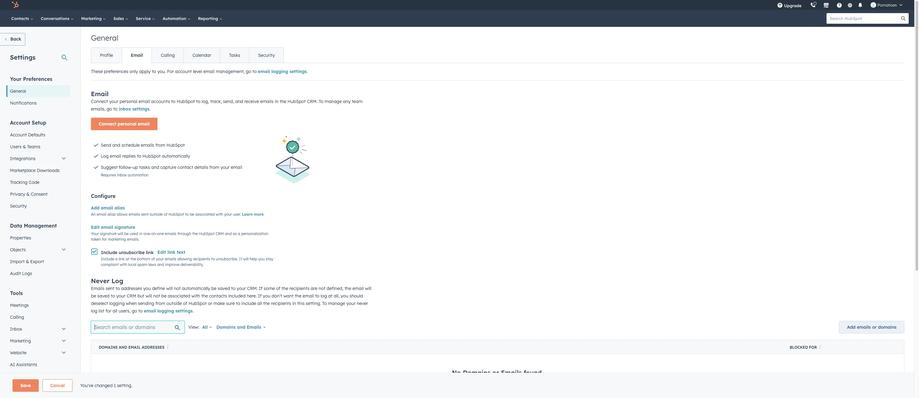 Task type: locate. For each thing, give the bounding box(es) containing it.
save
[[20, 383, 31, 389]]

account setup
[[10, 120, 46, 126]]

connect up emails,
[[91, 99, 108, 104]]

1 vertical spatial domains
[[99, 346, 118, 350]]

1 vertical spatial associated
[[168, 294, 190, 299]]

hubspot inside edit email signature your signature will be used in one-on-one emails through the hubspot crm and as a personalization token for marketing emails.
[[199, 232, 215, 236]]

not right 'define'
[[174, 286, 181, 292]]

you inside edit link text include a link at the bottom of your emails allowing recipients to unsubscribe. it will help you stay compliant with local spam laws and improve deliverability.
[[258, 257, 265, 262]]

data management
[[10, 223, 57, 229]]

2 horizontal spatial link
[[167, 250, 175, 255]]

logging inside emails sent to addresses you define will not automatically be saved to your crm. if some of the recipients are not defined, the email will be saved to your crm but will not be associated with the contacts included here. if you don't want the email to log at all, you should deselect logging when sending from outside of hubspot or make sure to include all the recipients in this setting. to manage your never log list for all users, go to
[[109, 301, 125, 307]]

2 vertical spatial emails
[[501, 369, 522, 377]]

in right receive
[[275, 99, 279, 104]]

associated inside emails sent to addresses you define will not automatically be saved to your crm. if some of the recipients are not defined, the email will be saved to your crm but will not be associated with the contacts included here. if you don't want the email to log at all, you should deselect logging when sending from outside of hubspot or make sure to include all the recipients in this setting. to manage your never log list for all users, go to
[[168, 294, 190, 299]]

your inside add email alias an email alias allows emails sent outside of hubspot to be associated with your user. learn more .
[[224, 212, 232, 217]]

reporting
[[198, 16, 219, 21]]

or inside emails sent to addresses you define will not automatically be saved to your crm. if some of the recipients are not defined, the email will be saved to your crm but will not be associated with the contacts included here. if you don't want the email to log at all, you should deselect logging when sending from outside of hubspot or make sure to include all the recipients in this setting. to manage your never log list for all users, go to
[[208, 301, 212, 307]]

and inside suggest follow-up tasks and capture contact details from your email requires inbox automation
[[151, 165, 159, 170]]

your preferences element
[[6, 76, 70, 109]]

receive
[[245, 99, 259, 104]]

account inside account defaults "link"
[[10, 132, 27, 138]]

connect inside connect personal email button
[[99, 121, 117, 127]]

for right the blocked
[[810, 346, 817, 350]]

& inside data management 'element'
[[26, 259, 29, 265]]

0 horizontal spatial domains
[[99, 346, 118, 350]]

press to sort. image for blocked for
[[820, 345, 822, 350]]

2 horizontal spatial in
[[293, 301, 296, 307]]

teams
[[27, 144, 40, 150]]

1 horizontal spatial add
[[848, 325, 856, 331]]

search image
[[902, 16, 906, 21]]

1 vertical spatial security link
[[6, 200, 70, 212]]

notifications
[[10, 100, 37, 106]]

blocked for button
[[783, 340, 905, 354]]

1 horizontal spatial security link
[[249, 48, 284, 63]]

never
[[91, 277, 110, 285]]

your inside edit email signature your signature will be used in one-on-one emails through the hubspot crm and as a personalization token for marketing emails.
[[91, 232, 99, 236]]

0 vertical spatial to
[[319, 99, 324, 104]]

0 horizontal spatial crm
[[127, 294, 136, 299]]

0 vertical spatial log
[[321, 294, 327, 299]]

outside up the email logging settings .
[[167, 301, 182, 307]]

menu containing pomatoes
[[773, 0, 907, 10]]

add up an on the left
[[91, 205, 100, 211]]

emails right receive
[[260, 99, 274, 104]]

1 vertical spatial alias
[[107, 212, 116, 217]]

calling link up for
[[152, 48, 184, 63]]

marketing
[[108, 237, 126, 242]]

0 vertical spatial email logging settings link
[[258, 69, 307, 74]]

2 vertical spatial &
[[26, 259, 29, 265]]

press to sort. image inside domains and email addresses "button"
[[167, 345, 169, 350]]

emails inside popup button
[[247, 325, 261, 331]]

users,
[[119, 309, 131, 314]]

for inside button
[[810, 346, 817, 350]]

0 vertical spatial security link
[[249, 48, 284, 63]]

2 vertical spatial in
[[293, 301, 296, 307]]

you down some
[[263, 294, 271, 299]]

0 horizontal spatial calling link
[[6, 312, 70, 324]]

from
[[156, 143, 165, 148], [210, 165, 219, 170], [156, 301, 165, 307]]

Search emails or domains search field
[[91, 322, 185, 334]]

account defaults
[[10, 132, 45, 138]]

emails left found.
[[501, 369, 522, 377]]

setting. right "this"
[[306, 301, 321, 307]]

1 horizontal spatial setting.
[[306, 301, 321, 307]]

personal
[[120, 99, 137, 104], [118, 121, 137, 127]]

spam
[[138, 263, 147, 267]]

0 horizontal spatial or
[[208, 301, 212, 307]]

you've
[[80, 383, 93, 389]]

edit for email
[[91, 225, 100, 230]]

0 vertical spatial at
[[126, 257, 129, 262]]

menu item
[[806, 0, 808, 10]]

2 horizontal spatial settings
[[290, 69, 307, 74]]

1 horizontal spatial press to sort. element
[[820, 345, 822, 351]]

to
[[319, 99, 324, 104], [322, 301, 327, 307]]

a inside edit link text include a link at the bottom of your emails allowing recipients to unsubscribe. it will help you stay compliant with local spam laws and improve deliverability.
[[115, 257, 118, 262]]

associated
[[195, 212, 215, 217], [168, 294, 190, 299]]

press to sort. image right blocked for on the right bottom of the page
[[820, 345, 822, 350]]

hubspot image
[[11, 1, 19, 9]]

hubspot inside add email alias an email alias allows emails sent outside of hubspot to be associated with your user. learn more .
[[169, 212, 184, 217]]

2 include from the top
[[101, 257, 114, 262]]

to down defined,
[[322, 301, 327, 307]]

0 vertical spatial connect
[[91, 99, 108, 104]]

1 horizontal spatial security
[[258, 53, 275, 58]]

in inside connect your personal email accounts to hubspot to log, track, send, and receive emails in the hubspot crm. to manage any team emails, go to
[[275, 99, 279, 104]]

go right management,
[[246, 69, 251, 74]]

a up compliant
[[115, 257, 118, 262]]

will right it at the left
[[243, 257, 249, 262]]

crm down addresses
[[127, 294, 136, 299]]

emails inside connect your personal email accounts to hubspot to log, track, send, and receive emails in the hubspot crm. to manage any team emails, go to
[[260, 99, 274, 104]]

service
[[136, 16, 152, 21]]

your up connect personal email
[[109, 99, 118, 104]]

1 vertical spatial manage
[[328, 301, 345, 307]]

of inside add email alias an email alias allows emails sent outside of hubspot to be associated with your user. learn more .
[[164, 212, 168, 217]]

1 vertical spatial edit
[[157, 250, 166, 255]]

Search HubSpot search field
[[827, 13, 904, 24]]

crm inside emails sent to addresses you define will not automatically be saved to your crm. if some of the recipients are not defined, the email will be saved to your crm but will not be associated with the contacts included here. if you don't want the email to log at all, you should deselect logging when sending from outside of hubspot or make sure to include all the recipients in this setting. to manage your never log list for all users, go to
[[127, 294, 136, 299]]

if left some
[[259, 286, 263, 292]]

edit inside edit email signature your signature will be used in one-on-one emails through the hubspot crm and as a personalization token for marketing emails.
[[91, 225, 100, 230]]

1 vertical spatial crm.
[[247, 286, 258, 292]]

sending
[[138, 301, 154, 307]]

press to sort. element inside 'blocked for' button
[[820, 345, 822, 351]]

1 press to sort. element from the left
[[167, 345, 169, 351]]

1 vertical spatial at
[[328, 294, 333, 299]]

inbox up connect personal email button
[[119, 106, 131, 112]]

hubspot
[[177, 99, 195, 104], [288, 99, 306, 104], [167, 143, 185, 148], [142, 154, 161, 159], [169, 212, 184, 217], [199, 232, 215, 236], [189, 301, 207, 307]]

marketing
[[81, 16, 103, 21], [10, 339, 31, 344]]

press to sort. element right addresses
[[167, 345, 169, 351]]

and inside popup button
[[237, 325, 246, 331]]

your
[[109, 99, 118, 104], [221, 165, 230, 170], [224, 212, 232, 217], [156, 257, 164, 262], [237, 286, 246, 292], [116, 294, 126, 299], [347, 301, 356, 307]]

the inside edit link text include a link at the bottom of your emails allowing recipients to unsubscribe. it will help you stay compliant with local spam laws and improve deliverability.
[[130, 257, 136, 262]]

1 vertical spatial to
[[322, 301, 327, 307]]

0 vertical spatial domains
[[217, 325, 236, 331]]

emails inside emails sent to addresses you define will not automatically be saved to your crm. if some of the recipients are not defined, the email will be saved to your crm but will not be associated with the contacts included here. if you don't want the email to log at all, you should deselect logging when sending from outside of hubspot or make sure to include all the recipients in this setting. to manage your never log list for all users, go to
[[91, 286, 105, 292]]

calling link down meetings
[[6, 312, 70, 324]]

log email replies to hubspot automatically
[[101, 154, 190, 159]]

press to sort. image for domains and email addresses
[[167, 345, 169, 350]]

all left users,
[[113, 309, 117, 314]]

1 press to sort. image from the left
[[167, 345, 169, 350]]

an
[[91, 212, 96, 217]]

add inside button
[[848, 325, 856, 331]]

emails right allows
[[129, 212, 140, 217]]

tasks
[[229, 53, 240, 58]]

your up laws
[[156, 257, 164, 262]]

1 horizontal spatial your
[[91, 232, 99, 236]]

calling inside tools element
[[10, 315, 24, 321]]

1 horizontal spatial email logging settings link
[[258, 69, 307, 74]]

or for no domains or emails found.
[[493, 369, 499, 377]]

0 vertical spatial emails
[[91, 286, 105, 292]]

for inside edit email signature your signature will be used in one-on-one emails through the hubspot crm and as a personalization token for marketing emails.
[[102, 237, 107, 242]]

include
[[242, 301, 256, 307]]

0 horizontal spatial press to sort. image
[[167, 345, 169, 350]]

domains inside domains and email addresses "button"
[[99, 346, 118, 350]]

1 vertical spatial recipients
[[290, 286, 310, 292]]

not down 'define'
[[153, 294, 160, 299]]

from up the email logging settings .
[[156, 301, 165, 307]]

or inside button
[[873, 325, 877, 331]]

connect your personal email accounts to hubspot to log, track, send, and receive emails in the hubspot crm. to manage any team emails, go to
[[91, 99, 363, 112]]

link left the text
[[167, 250, 175, 255]]

and left as
[[225, 232, 232, 236]]

add inside add email alias an email alias allows emails sent outside of hubspot to be associated with your user. learn more .
[[91, 205, 100, 211]]

recipients up want
[[290, 286, 310, 292]]

help image
[[837, 3, 843, 8]]

1 vertical spatial calling
[[10, 315, 24, 321]]

email inside edit email signature your signature will be used in one-on-one emails through the hubspot crm and as a personalization token for marketing emails.
[[101, 225, 113, 230]]

0 horizontal spatial settings
[[132, 106, 150, 112]]

crm left as
[[216, 232, 224, 236]]

signature up used
[[115, 225, 135, 230]]

setting. inside emails sent to addresses you define will not automatically be saved to your crm. if some of the recipients are not defined, the email will be saved to your crm but will not be associated with the contacts included here. if you don't want the email to log at all, you should deselect logging when sending from outside of hubspot or make sure to include all the recipients in this setting. to manage your never log list for all users, go to
[[306, 301, 321, 307]]

personal up inbox settings "link"
[[120, 99, 137, 104]]

2 horizontal spatial not
[[319, 286, 326, 292]]

1 vertical spatial general
[[10, 88, 26, 94]]

of inside edit link text include a link at the bottom of your emails allowing recipients to unsubscribe. it will help you stay compliant with local spam laws and improve deliverability.
[[151, 257, 155, 262]]

1 vertical spatial for
[[106, 309, 111, 314]]

with inside emails sent to addresses you define will not automatically be saved to your crm. if some of the recipients are not defined, the email will be saved to your crm but will not be associated with the contacts included here. if you don't want the email to log at all, you should deselect logging when sending from outside of hubspot or make sure to include all the recipients in this setting. to manage your never log list for all users, go to
[[192, 294, 200, 299]]

saved up contacts
[[218, 286, 230, 292]]

and down include
[[237, 325, 246, 331]]

crm inside edit email signature your signature will be used in one-on-one emails through the hubspot crm and as a personalization token for marketing emails.
[[216, 232, 224, 236]]

press to sort. element
[[167, 345, 169, 351], [820, 345, 822, 351]]

1 horizontal spatial sent
[[141, 212, 149, 217]]

email logging settings link
[[258, 69, 307, 74], [144, 309, 193, 314]]

1 vertical spatial setting.
[[117, 383, 132, 389]]

saved
[[218, 286, 230, 292], [97, 294, 110, 299]]

from up log email replies to hubspot automatically
[[156, 143, 165, 148]]

your down should
[[347, 301, 356, 307]]

press to sort. element right blocked for on the right bottom of the page
[[820, 345, 822, 351]]

automatically up contacts
[[182, 286, 210, 292]]

0 horizontal spatial outside
[[150, 212, 163, 217]]

through
[[177, 232, 191, 236]]

1 vertical spatial logging
[[109, 301, 125, 307]]

cancel button
[[42, 380, 73, 392]]

0 vertical spatial crm.
[[307, 99, 318, 104]]

2 account from the top
[[10, 132, 27, 138]]

0 vertical spatial logging
[[272, 69, 288, 74]]

connect inside connect your personal email accounts to hubspot to log, track, send, and receive emails in the hubspot crm. to manage any team emails, go to
[[91, 99, 108, 104]]

1 horizontal spatial link
[[146, 250, 154, 256]]

notifications link
[[6, 97, 70, 109]]

0 horizontal spatial a
[[115, 257, 118, 262]]

settings
[[290, 69, 307, 74], [132, 106, 150, 112], [176, 309, 193, 314]]

be
[[190, 212, 194, 217], [124, 232, 129, 236], [211, 286, 217, 292], [91, 294, 96, 299], [161, 294, 167, 299]]

0 horizontal spatial all
[[113, 309, 117, 314]]

1 vertical spatial account
[[10, 132, 27, 138]]

edit email signature button
[[91, 224, 135, 231]]

1 horizontal spatial logging
[[157, 309, 174, 314]]

log
[[321, 294, 327, 299], [91, 309, 97, 314]]

0 vertical spatial setting.
[[306, 301, 321, 307]]

.
[[307, 69, 308, 74], [150, 106, 151, 112], [264, 212, 265, 217], [193, 309, 194, 314]]

and
[[235, 99, 243, 104], [112, 143, 120, 148], [151, 165, 159, 170], [225, 232, 232, 236], [157, 263, 164, 267], [237, 325, 246, 331], [119, 346, 127, 350]]

1 vertical spatial inbox
[[117, 173, 127, 178]]

1 horizontal spatial go
[[132, 309, 137, 314]]

add emails or domains button
[[840, 322, 905, 334]]

requires
[[101, 173, 116, 178]]

0 vertical spatial for
[[102, 237, 107, 242]]

recipients up deliverability.
[[193, 257, 210, 262]]

1 vertical spatial include
[[101, 257, 114, 262]]

emails inside edit email signature your signature will be used in one-on-one emails through the hubspot crm and as a personalization token for marketing emails.
[[165, 232, 176, 236]]

& right privacy
[[26, 192, 30, 197]]

0 horizontal spatial marketing
[[10, 339, 31, 344]]

2 press to sort. element from the left
[[820, 345, 822, 351]]

press to sort. image right addresses
[[167, 345, 169, 350]]

0 horizontal spatial sent
[[106, 286, 114, 292]]

chatspot
[[10, 374, 29, 380]]

0 vertical spatial or
[[208, 301, 212, 307]]

inbox down follow-
[[117, 173, 127, 178]]

tasks link
[[220, 48, 249, 63]]

0 vertical spatial log
[[101, 154, 109, 159]]

will right but
[[146, 294, 152, 299]]

edit up improve
[[157, 250, 166, 255]]

accounts
[[151, 99, 170, 104]]

0 horizontal spatial email logging settings link
[[144, 309, 193, 314]]

calling icon button
[[808, 1, 819, 9]]

outside up on-
[[150, 212, 163, 217]]

add up 'blocked for' button
[[848, 325, 856, 331]]

log
[[101, 154, 109, 159], [112, 277, 123, 285]]

sent down 'never log' at the bottom left of the page
[[106, 286, 114, 292]]

with left contacts
[[192, 294, 200, 299]]

marketplaces image
[[824, 3, 830, 8]]

email left addresses
[[128, 346, 141, 350]]

add for add emails or domains
[[848, 325, 856, 331]]

general inside general link
[[10, 88, 26, 94]]

tracking code link
[[6, 177, 70, 189]]

press to sort. image inside 'blocked for' button
[[820, 345, 822, 350]]

personalization
[[241, 232, 269, 236]]

at inside edit link text include a link at the bottom of your emails allowing recipients to unsubscribe. it will help you stay compliant with local spam laws and improve deliverability.
[[126, 257, 129, 262]]

marketing left sales
[[81, 16, 103, 21]]

manage left any
[[325, 99, 342, 104]]

0 vertical spatial calling
[[161, 53, 175, 58]]

0 horizontal spatial associated
[[168, 294, 190, 299]]

a
[[238, 232, 240, 236], [115, 257, 118, 262]]

0 horizontal spatial calling
[[10, 315, 24, 321]]

marketplace downloads
[[10, 168, 60, 174]]

go right emails,
[[107, 106, 112, 112]]

contact
[[178, 165, 193, 170]]

for right list
[[106, 309, 111, 314]]

at
[[126, 257, 129, 262], [328, 294, 333, 299]]

inbox settings .
[[119, 106, 151, 112]]

1 vertical spatial email logging settings link
[[144, 309, 193, 314]]

it
[[239, 257, 242, 262]]

account for account setup
[[10, 120, 30, 126]]

1 horizontal spatial with
[[192, 294, 200, 299]]

0 horizontal spatial emails
[[91, 286, 105, 292]]

log down send
[[101, 154, 109, 159]]

to
[[152, 69, 156, 74], [253, 69, 257, 74], [171, 99, 176, 104], [196, 99, 200, 104], [113, 106, 118, 112], [137, 154, 141, 159], [185, 212, 189, 217], [211, 257, 215, 262], [116, 286, 120, 292], [231, 286, 236, 292], [111, 294, 115, 299], [315, 294, 320, 299], [236, 301, 240, 307], [138, 309, 143, 314]]

0 vertical spatial your
[[10, 76, 22, 82]]

sent up one-
[[141, 212, 149, 217]]

inbox
[[119, 106, 131, 112], [117, 173, 127, 178]]

& for consent
[[26, 192, 30, 197]]

0 vertical spatial recipients
[[193, 257, 210, 262]]

1 horizontal spatial log
[[112, 277, 123, 285]]

of up laws
[[151, 257, 155, 262]]

email logging settings link for email logging settings .
[[144, 309, 193, 314]]

will inside edit email signature your signature will be used in one-on-one emails through the hubspot crm and as a personalization token for marketing emails.
[[118, 232, 123, 236]]

your up token
[[91, 232, 99, 236]]

2 press to sort. image from the left
[[820, 345, 822, 350]]

at left "all,"
[[328, 294, 333, 299]]

1 vertical spatial emails
[[247, 325, 261, 331]]

0 horizontal spatial security link
[[6, 200, 70, 212]]

1 horizontal spatial outside
[[167, 301, 182, 307]]

details
[[195, 165, 208, 170]]

go down when
[[132, 309, 137, 314]]

associated inside add email alias an email alias allows emails sent outside of hubspot to be associated with your user. learn more .
[[195, 212, 215, 217]]

0 vertical spatial a
[[238, 232, 240, 236]]

1 account from the top
[[10, 120, 30, 126]]

email inside suggest follow-up tasks and capture contact details from your email requires inbox automation
[[231, 165, 242, 170]]

account for account defaults
[[10, 132, 27, 138]]

will up marketing
[[118, 232, 123, 236]]

1 horizontal spatial domains
[[217, 325, 236, 331]]

setup
[[32, 120, 46, 126]]

add
[[91, 205, 100, 211], [848, 325, 856, 331]]

automatically up capture
[[162, 154, 190, 159]]

connect down emails,
[[99, 121, 117, 127]]

setting.
[[306, 301, 321, 307], [117, 383, 132, 389]]

with left local
[[120, 263, 127, 267]]

signature down edit email signature button
[[100, 232, 117, 236]]

marketplace downloads link
[[6, 165, 70, 177]]

your left preferences
[[10, 76, 22, 82]]

not right are
[[319, 286, 326, 292]]

edit inside edit link text include a link at the bottom of your emails allowing recipients to unsubscribe. it will help you stay compliant with local spam laws and improve deliverability.
[[157, 250, 166, 255]]

1 vertical spatial your
[[91, 232, 99, 236]]

emails inside add email alias an email alias allows emails sent outside of hubspot to be associated with your user. learn more .
[[129, 212, 140, 217]]

at inside emails sent to addresses you define will not automatically be saved to your crm. if some of the recipients are not defined, the email will be saved to your crm but will not be associated with the contacts included here. if you don't want the email to log at all, you should deselect logging when sending from outside of hubspot or make sure to include all the recipients in this setting. to manage your never log list for all users, go to
[[328, 294, 333, 299]]

0 vertical spatial add
[[91, 205, 100, 211]]

account
[[10, 120, 30, 126], [10, 132, 27, 138]]

0 horizontal spatial press to sort. element
[[167, 345, 169, 351]]

press to sort. image
[[167, 345, 169, 350], [820, 345, 822, 350]]

blocked
[[790, 346, 809, 350]]

privacy
[[10, 192, 25, 197]]

1 horizontal spatial at
[[328, 294, 333, 299]]

in left one-
[[139, 232, 142, 236]]

upgrade
[[785, 3, 802, 8]]

want
[[284, 294, 294, 299]]

2 vertical spatial with
[[192, 294, 200, 299]]

1 horizontal spatial general
[[91, 33, 118, 43]]

1 vertical spatial or
[[873, 325, 877, 331]]

emails right one
[[165, 232, 176, 236]]

token
[[91, 237, 101, 242]]

navigation
[[91, 48, 284, 63]]

domains inside domains and emails popup button
[[217, 325, 236, 331]]

outside inside add email alias an email alias allows emails sent outside of hubspot to be associated with your user. learn more .
[[150, 212, 163, 217]]

with left user.
[[216, 212, 223, 217]]

some
[[264, 286, 275, 292]]

0 vertical spatial account
[[10, 120, 30, 126]]

email link
[[122, 48, 152, 63]]

and down search emails or domains search box
[[119, 346, 127, 350]]

saved up deselect
[[97, 294, 110, 299]]

for right token
[[102, 237, 107, 242]]

should
[[350, 294, 363, 299]]

0 vertical spatial sent
[[141, 212, 149, 217]]

hubspot link
[[8, 1, 23, 9]]

email inside connect personal email button
[[138, 121, 150, 127]]

text
[[177, 250, 185, 255]]

. inside add email alias an email alias allows emails sent outside of hubspot to be associated with your user. learn more .
[[264, 212, 265, 217]]

marketing up the website at the left bottom
[[10, 339, 31, 344]]

all right include
[[257, 301, 262, 307]]

objects
[[10, 247, 26, 253]]

integrations button
[[6, 153, 70, 165]]

email inside "button"
[[128, 346, 141, 350]]

0 vertical spatial crm
[[216, 232, 224, 236]]

go inside connect your personal email accounts to hubspot to log, track, send, and receive emails in the hubspot crm. to manage any team emails, go to
[[107, 106, 112, 112]]

0 vertical spatial edit
[[91, 225, 100, 230]]

configure
[[91, 193, 116, 200]]

to left any
[[319, 99, 324, 104]]

2 horizontal spatial go
[[246, 69, 251, 74]]

unsubscribe
[[119, 250, 145, 256]]

email up only
[[131, 53, 143, 58]]

marketplace
[[10, 168, 36, 174]]

all,
[[334, 294, 340, 299]]

integrations
[[10, 156, 36, 162]]

define
[[152, 286, 165, 292]]

these
[[91, 69, 103, 74]]

a right as
[[238, 232, 240, 236]]

0 vertical spatial general
[[91, 33, 118, 43]]

log left list
[[91, 309, 97, 314]]

1 horizontal spatial edit
[[157, 250, 166, 255]]

and right send,
[[235, 99, 243, 104]]

replies
[[122, 154, 136, 159]]

1 horizontal spatial settings
[[176, 309, 193, 314]]

included
[[228, 294, 246, 299]]

calling icon image
[[811, 3, 816, 8]]

2 vertical spatial for
[[810, 346, 817, 350]]

data
[[10, 223, 22, 229]]

emails down never
[[91, 286, 105, 292]]

chatspot link
[[6, 371, 70, 383]]

be inside add email alias an email alias allows emails sent outside of hubspot to be associated with your user. learn more .
[[190, 212, 194, 217]]

and right send
[[112, 143, 120, 148]]

you right "help"
[[258, 257, 265, 262]]

calling up inbox
[[10, 315, 24, 321]]

email up emails,
[[91, 90, 109, 98]]

emails inside the add emails or domains button
[[857, 325, 871, 331]]

calling for the leftmost calling link
[[10, 315, 24, 321]]

from right details
[[210, 165, 219, 170]]

tasks
[[139, 165, 150, 170]]

be inside edit email signature your signature will be used in one-on-one emails through the hubspot crm and as a personalization token for marketing emails.
[[124, 232, 129, 236]]

press to sort. element inside domains and email addresses "button"
[[167, 345, 169, 351]]

1 vertical spatial crm
[[127, 294, 136, 299]]

all button
[[202, 322, 212, 334]]

emails inside edit link text include a link at the bottom of your emails allowing recipients to unsubscribe. it will help you stay compliant with local spam laws and improve deliverability.
[[165, 257, 176, 262]]

1 vertical spatial calling link
[[6, 312, 70, 324]]

your left user.
[[224, 212, 232, 217]]

link up bottom
[[146, 250, 154, 256]]

0 horizontal spatial log
[[91, 309, 97, 314]]

preferences
[[104, 69, 128, 74]]

& right users
[[23, 144, 26, 150]]

account up the account defaults
[[10, 120, 30, 126]]

setting. right the 1
[[117, 383, 132, 389]]

with inside add email alias an email alias allows emails sent outside of hubspot to be associated with your user. learn more .
[[216, 212, 223, 217]]

if right here.
[[258, 294, 262, 299]]

your right details
[[221, 165, 230, 170]]

emails down include
[[247, 325, 261, 331]]

menu
[[773, 0, 907, 10]]



Task type: vqa. For each thing, say whether or not it's contained in the screenshot.
Your Hub id
no



Task type: describe. For each thing, give the bounding box(es) containing it.
no
[[452, 369, 461, 377]]

level
[[193, 69, 202, 74]]

in inside edit email signature your signature will be used in one-on-one emails through the hubspot crm and as a personalization token for marketing emails.
[[139, 232, 142, 236]]

help
[[250, 257, 257, 262]]

email inside 'link'
[[131, 53, 143, 58]]

1 horizontal spatial all
[[257, 301, 262, 307]]

and inside connect your personal email accounts to hubspot to log, track, send, and receive emails in the hubspot crm. to manage any team emails, go to
[[235, 99, 243, 104]]

crm. inside emails sent to addresses you define will not automatically be saved to your crm. if some of the recipients are not defined, the email will be saved to your crm but will not be associated with the contacts included here. if you don't want the email to log at all, you should deselect logging when sending from outside of hubspot or make sure to include all the recipients in this setting. to manage your never log list for all users, go to
[[247, 286, 258, 292]]

edit link text include a link at the bottom of your emails allowing recipients to unsubscribe. it will help you stay compliant with local spam laws and improve deliverability.
[[101, 250, 273, 267]]

never log
[[91, 277, 123, 285]]

consent
[[31, 192, 48, 197]]

stay
[[266, 257, 273, 262]]

0 vertical spatial go
[[246, 69, 251, 74]]

to inside add email alias an email alias allows emails sent outside of hubspot to be associated with your user. learn more .
[[185, 212, 189, 217]]

connect personal email
[[99, 121, 150, 127]]

0 horizontal spatial not
[[153, 294, 160, 299]]

0 vertical spatial inbox
[[119, 106, 131, 112]]

one-
[[143, 232, 151, 236]]

contacts
[[11, 16, 30, 21]]

go inside emails sent to addresses you define will not automatically be saved to your crm. if some of the recipients are not defined, the email will be saved to your crm but will not be associated with the contacts included here. if you don't want the email to log at all, you should deselect logging when sending from outside of hubspot or make sure to include all the recipients in this setting. to manage your never log list for all users, go to
[[132, 309, 137, 314]]

marketing inside marketing button
[[10, 339, 31, 344]]

meetings link
[[6, 300, 70, 312]]

press to sort. element for domains and email addresses
[[167, 345, 169, 351]]

downloads
[[37, 168, 60, 174]]

account defaults link
[[6, 129, 70, 141]]

any
[[343, 99, 351, 104]]

the inside connect your personal email accounts to hubspot to log, track, send, and receive emails in the hubspot crm. to manage any team emails, go to
[[280, 99, 286, 104]]

search button
[[899, 13, 909, 24]]

improve
[[165, 263, 179, 267]]

tools element
[[6, 290, 70, 383]]

domains for domains and email addresses
[[99, 346, 118, 350]]

one
[[157, 232, 164, 236]]

& for teams
[[23, 144, 26, 150]]

1 horizontal spatial not
[[174, 286, 181, 292]]

send
[[101, 143, 111, 148]]

settings image
[[848, 3, 853, 8]]

changed
[[95, 383, 113, 389]]

inbox
[[10, 327, 22, 332]]

of up don't
[[276, 286, 281, 292]]

from inside suggest follow-up tasks and capture contact details from your email requires inbox automation
[[210, 165, 219, 170]]

back
[[10, 36, 21, 42]]

2 horizontal spatial logging
[[272, 69, 288, 74]]

security inside account setup element
[[10, 204, 27, 209]]

the inside edit email signature your signature will be used in one-on-one emails through the hubspot crm and as a personalization token for marketing emails.
[[192, 232, 198, 236]]

learn more link
[[242, 212, 264, 217]]

domains and emails
[[217, 325, 261, 331]]

your inside connect your personal email accounts to hubspot to log, track, send, and receive emails in the hubspot crm. to manage any team emails, go to
[[109, 99, 118, 104]]

1 vertical spatial signature
[[100, 232, 117, 236]]

user.
[[233, 212, 241, 217]]

audit
[[10, 271, 21, 277]]

be down 'define'
[[161, 294, 167, 299]]

1 include from the top
[[101, 250, 117, 256]]

inbox button
[[6, 324, 70, 336]]

unsubscribe.
[[216, 257, 238, 262]]

objects button
[[6, 244, 70, 256]]

for inside emails sent to addresses you define will not automatically be saved to your crm. if some of the recipients are not defined, the email will be saved to your crm but will not be associated with the contacts included here. if you don't want the email to log at all, you should deselect logging when sending from outside of hubspot or make sure to include all the recipients in this setting. to manage your never log list for all users, go to
[[106, 309, 111, 314]]

recipients inside edit link text include a link at the bottom of your emails allowing recipients to unsubscribe. it will help you stay compliant with local spam laws and improve deliverability.
[[193, 257, 210, 262]]

press to sort. element for blocked for
[[820, 345, 822, 351]]

no domains or emails found.
[[452, 369, 544, 377]]

notifications image
[[858, 3, 864, 8]]

emails up log email replies to hubspot automatically
[[141, 143, 154, 148]]

account
[[175, 69, 192, 74]]

personal inside button
[[118, 121, 137, 127]]

include inside edit link text include a link at the bottom of your emails allowing recipients to unsubscribe. it will help you stay compliant with local spam laws and improve deliverability.
[[101, 257, 114, 262]]

audit logs link
[[6, 268, 70, 280]]

tracking
[[10, 180, 27, 185]]

sent inside emails sent to addresses you define will not automatically be saved to your crm. if some of the recipients are not defined, the email will be saved to your crm but will not be associated with the contacts included here. if you don't want the email to log at all, you should deselect logging when sending from outside of hubspot or make sure to include all the recipients in this setting. to manage your never log list for all users, go to
[[106, 286, 114, 292]]

marketing link
[[77, 10, 110, 27]]

0 vertical spatial from
[[156, 143, 165, 148]]

here.
[[247, 294, 257, 299]]

sales link
[[110, 10, 132, 27]]

assistants
[[16, 362, 37, 368]]

be up contacts
[[211, 286, 217, 292]]

ai assistants link
[[6, 359, 70, 371]]

to inside emails sent to addresses you define will not automatically be saved to your crm. if some of the recipients are not defined, the email will be saved to your crm but will not be associated with the contacts included here. if you don't want the email to log at all, you should deselect logging when sending from outside of hubspot or make sure to include all the recipients in this setting. to manage your never log list for all users, go to
[[322, 301, 327, 307]]

from inside emails sent to addresses you define will not automatically be saved to your crm. if some of the recipients are not defined, the email will be saved to your crm but will not be associated with the contacts included here. if you don't want the email to log at all, you should deselect logging when sending from outside of hubspot or make sure to include all the recipients in this setting. to manage your never log list for all users, go to
[[156, 301, 165, 307]]

deselect
[[91, 301, 108, 307]]

notifications button
[[856, 0, 866, 10]]

only
[[129, 69, 138, 74]]

conversations
[[41, 16, 71, 21]]

your preferences
[[10, 76, 52, 82]]

emails sent to addresses you define will not automatically be saved to your crm. if some of the recipients are not defined, the email will be saved to your crm but will not be associated with the contacts included here. if you don't want the email to log at all, you should deselect logging when sending from outside of hubspot or make sure to include all the recipients in this setting. to manage your never log list for all users, go to
[[91, 286, 372, 314]]

marketing button
[[6, 336, 70, 347]]

0 vertical spatial settings
[[290, 69, 307, 74]]

make
[[214, 301, 225, 307]]

your inside suggest follow-up tasks and capture contact details from your email requires inbox automation
[[221, 165, 230, 170]]

are
[[311, 286, 318, 292]]

website
[[10, 351, 27, 356]]

ai assistants
[[10, 362, 37, 368]]

manage inside emails sent to addresses you define will not automatically be saved to your crm. if some of the recipients are not defined, the email will be saved to your crm but will not be associated with the contacts included here. if you don't want the email to log at all, you should deselect logging when sending from outside of hubspot or make sure to include all the recipients in this setting. to manage your never log list for all users, go to
[[328, 301, 345, 307]]

automation
[[128, 173, 149, 178]]

contacts
[[209, 294, 227, 299]]

allows
[[117, 212, 128, 217]]

0 vertical spatial alias
[[114, 205, 125, 211]]

domains and email addresses
[[99, 346, 165, 350]]

will up the never
[[365, 286, 372, 292]]

suggest follow-up tasks and capture contact details from your email requires inbox automation
[[101, 165, 242, 178]]

sent inside add email alias an email alias allows emails sent outside of hubspot to be associated with your user. learn more .
[[141, 212, 149, 217]]

0 vertical spatial automatically
[[162, 154, 190, 159]]

settings
[[10, 53, 36, 61]]

automatically inside emails sent to addresses you define will not automatically be saved to your crm. if some of the recipients are not defined, the email will be saved to your crm but will not be associated with the contacts included here. if you don't want the email to log at all, you should deselect logging when sending from outside of hubspot or make sure to include all the recipients in this setting. to manage your never log list for all users, go to
[[182, 286, 210, 292]]

and inside "button"
[[119, 346, 127, 350]]

1 vertical spatial all
[[113, 309, 117, 314]]

you up but
[[143, 286, 151, 292]]

will right 'define'
[[166, 286, 173, 292]]

list
[[99, 309, 104, 314]]

addresses
[[121, 286, 142, 292]]

your inside edit link text include a link at the bottom of your emails allowing recipients to unsubscribe. it will help you stay compliant with local spam laws and improve deliverability.
[[156, 257, 164, 262]]

website button
[[6, 347, 70, 359]]

manage inside connect your personal email accounts to hubspot to log, track, send, and receive emails in the hubspot crm. to manage any team emails, go to
[[325, 99, 342, 104]]

1 vertical spatial saved
[[97, 294, 110, 299]]

send and schedule emails from hubspot
[[101, 143, 185, 148]]

privacy & consent
[[10, 192, 48, 197]]

edit email signature your signature will be used in one-on-one emails through the hubspot crm and as a personalization token for marketing emails.
[[91, 225, 269, 242]]

0 vertical spatial if
[[259, 286, 263, 292]]

hubspot inside emails sent to addresses you define will not automatically be saved to your crm. if some of the recipients are not defined, the email will be saved to your crm but will not be associated with the contacts included here. if you don't want the email to log at all, you should deselect logging when sending from outside of hubspot or make sure to include all the recipients in this setting. to manage your never log list for all users, go to
[[189, 301, 207, 307]]

email logging settings link for these preferences only apply to you. for account level email management, go to email logging settings .
[[258, 69, 307, 74]]

marketing inside marketing link
[[81, 16, 103, 21]]

found.
[[524, 369, 544, 377]]

as
[[233, 232, 237, 236]]

connect for connect personal email
[[99, 121, 117, 127]]

personal inside connect your personal email accounts to hubspot to log, track, send, and receive emails in the hubspot crm. to manage any team emails, go to
[[120, 99, 137, 104]]

emails,
[[91, 106, 105, 112]]

connect for connect your personal email accounts to hubspot to log, track, send, and receive emails in the hubspot crm. to manage any team emails, go to
[[91, 99, 108, 104]]

compliant
[[101, 263, 119, 267]]

navigation containing profile
[[91, 48, 284, 63]]

upgrade image
[[778, 3, 783, 8]]

crm. inside connect your personal email accounts to hubspot to log, track, send, and receive emails in the hubspot crm. to manage any team emails, go to
[[307, 99, 318, 104]]

domains and emails button
[[212, 322, 270, 334]]

account setup element
[[6, 119, 70, 212]]

these preferences only apply to you. for account level email management, go to email logging settings .
[[91, 69, 308, 74]]

2 vertical spatial settings
[[176, 309, 193, 314]]

a inside edit email signature your signature will be used in one-on-one emails through the hubspot crm and as a personalization token for marketing emails.
[[238, 232, 240, 236]]

0 horizontal spatial link
[[119, 257, 125, 262]]

0 vertical spatial signature
[[115, 225, 135, 230]]

data management element
[[6, 223, 70, 280]]

tyler black image
[[871, 2, 877, 8]]

to inside connect your personal email accounts to hubspot to log, track, send, and receive emails in the hubspot crm. to manage any team emails, go to
[[319, 99, 324, 104]]

edit for link
[[157, 250, 166, 255]]

in inside emails sent to addresses you define will not automatically be saved to your crm. if some of the recipients are not defined, the email will be saved to your crm but will not be associated with the contacts included here. if you don't want the email to log at all, you should deselect logging when sending from outside of hubspot or make sure to include all the recipients in this setting. to manage your never log list for all users, go to
[[293, 301, 296, 307]]

0 vertical spatial security
[[258, 53, 275, 58]]

contacts link
[[8, 10, 37, 27]]

and inside edit email signature your signature will be used in one-on-one emails through the hubspot crm and as a personalization token for marketing emails.
[[225, 232, 232, 236]]

and inside edit link text include a link at the bottom of your emails allowing recipients to unsubscribe. it will help you stay compliant with local spam laws and improve deliverability.
[[157, 263, 164, 267]]

calling for calling link to the right
[[161, 53, 175, 58]]

of up the email logging settings .
[[183, 301, 187, 307]]

2 vertical spatial recipients
[[271, 301, 291, 307]]

1 vertical spatial email
[[91, 90, 109, 98]]

2 horizontal spatial domains
[[463, 369, 491, 377]]

1
[[114, 383, 116, 389]]

include unsubscribe link
[[101, 250, 154, 256]]

1 horizontal spatial saved
[[218, 286, 230, 292]]

schedule
[[122, 143, 140, 148]]

add for add email alias an email alias allows emails sent outside of hubspot to be associated with your user. learn more .
[[91, 205, 100, 211]]

you right "all,"
[[341, 294, 349, 299]]

1 vertical spatial if
[[258, 294, 262, 299]]

management,
[[216, 69, 245, 74]]

or for add emails or domains
[[873, 325, 877, 331]]

code
[[29, 180, 39, 185]]

0 horizontal spatial setting.
[[117, 383, 132, 389]]

& for export
[[26, 259, 29, 265]]

conversations link
[[37, 10, 77, 27]]

be up deselect
[[91, 294, 96, 299]]

inbox inside suggest follow-up tasks and capture contact details from your email requires inbox automation
[[117, 173, 127, 178]]

1 vertical spatial settings
[[132, 106, 150, 112]]

your down addresses
[[116, 294, 126, 299]]

don't
[[272, 294, 282, 299]]

on-
[[151, 232, 157, 236]]

help button
[[835, 0, 845, 10]]

1 horizontal spatial calling link
[[152, 48, 184, 63]]

domains for domains and emails
[[217, 325, 236, 331]]

users & teams link
[[6, 141, 70, 153]]

capture
[[160, 165, 176, 170]]

with inside edit link text include a link at the bottom of your emails allowing recipients to unsubscribe. it will help you stay compliant with local spam laws and improve deliverability.
[[120, 263, 127, 267]]

automation link
[[159, 10, 194, 27]]

your up included
[[237, 286, 246, 292]]

1 vertical spatial log
[[91, 309, 97, 314]]

outside inside emails sent to addresses you define will not automatically be saved to your crm. if some of the recipients are not defined, the email will be saved to your crm but will not be associated with the contacts included here. if you don't want the email to log at all, you should deselect logging when sending from outside of hubspot or make sure to include all the recipients in this setting. to manage your never log list for all users, go to
[[167, 301, 182, 307]]

import & export
[[10, 259, 44, 265]]

0 horizontal spatial your
[[10, 76, 22, 82]]

this
[[297, 301, 305, 307]]

email inside connect your personal email accounts to hubspot to log, track, send, and receive emails in the hubspot crm. to manage any team emails, go to
[[139, 99, 150, 104]]

pomatoes button
[[867, 0, 907, 10]]

will inside edit link text include a link at the bottom of your emails allowing recipients to unsubscribe. it will help you stay compliant with local spam laws and improve deliverability.
[[243, 257, 249, 262]]

to inside edit link text include a link at the bottom of your emails allowing recipients to unsubscribe. it will help you stay compliant with local spam laws and improve deliverability.
[[211, 257, 215, 262]]



